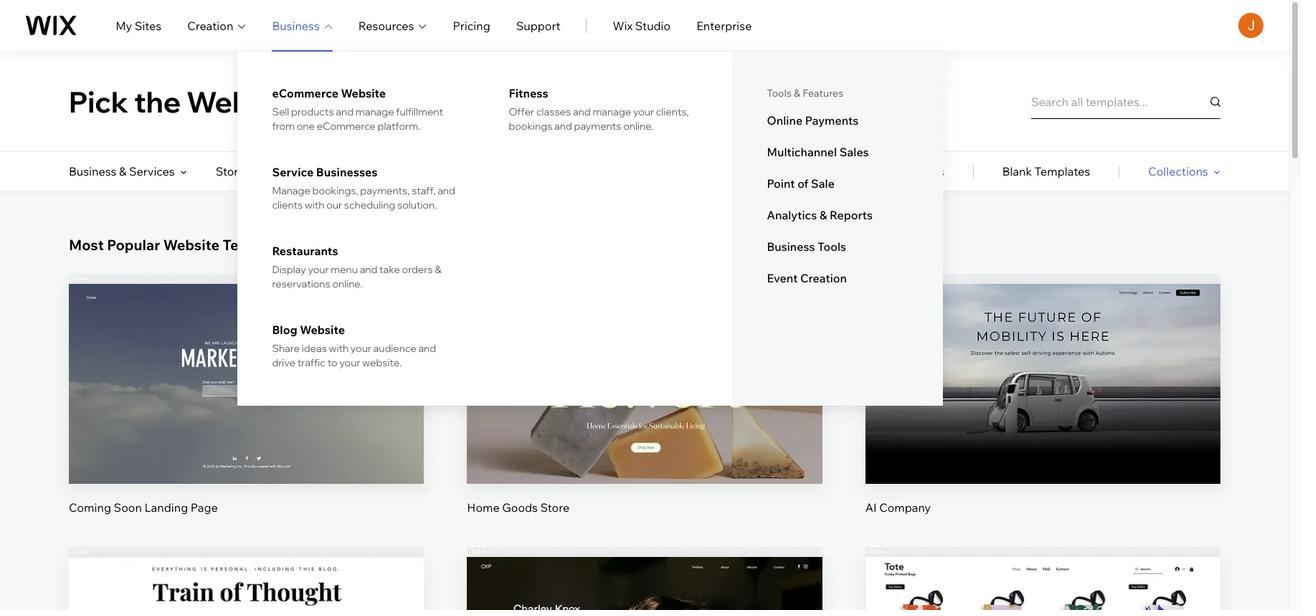 Task type: describe. For each thing, give the bounding box(es) containing it.
pricing link
[[453, 17, 490, 34]]

wix
[[613, 18, 633, 33]]

most popular website templates - personal blog image
[[69, 557, 424, 610]]

point of sale link
[[767, 176, 909, 191]]

classes
[[536, 105, 571, 118]]

from
[[272, 120, 295, 133]]

reports
[[830, 208, 873, 222]]

templates for blank templates
[[1035, 164, 1091, 179]]

Search search field
[[1032, 84, 1221, 119]]

template
[[308, 84, 438, 119]]

store inside the categories by subject element
[[216, 164, 245, 179]]

sale
[[811, 176, 835, 191]]

ai company
[[866, 500, 931, 515]]

most popular website templates - accessories store image
[[866, 557, 1221, 610]]

online
[[767, 113, 803, 128]]

audience
[[373, 342, 417, 355]]

business for business
[[272, 18, 320, 33]]

services
[[129, 164, 175, 179]]

analytics & reports
[[767, 208, 873, 222]]

edit
[[1032, 355, 1054, 370]]

1 vertical spatial tools
[[818, 240, 847, 254]]

website up from
[[186, 84, 303, 119]]

menu
[[331, 263, 358, 276]]

0 vertical spatial ecommerce
[[272, 86, 339, 100]]

soon
[[114, 500, 142, 515]]

most popular website templates
[[69, 236, 294, 254]]

categories. use the left and right arrow keys to navigate the menu element
[[0, 152, 1290, 191]]

website inside blog website share ideas with your audience and drive traffic to your website.
[[300, 323, 345, 337]]

and up the 'payments'
[[573, 105, 591, 118]]

payments
[[805, 113, 859, 128]]

fitness link
[[509, 86, 698, 100]]

creative
[[286, 164, 331, 179]]

and inside restaurants display your menu and take orders & reservations online.
[[360, 263, 378, 276]]

page
[[191, 500, 218, 515]]

collections
[[1149, 164, 1209, 179]]

resources
[[359, 18, 414, 33]]

wix studio
[[613, 18, 671, 33]]

bookings,
[[312, 184, 358, 197]]

business group
[[238, 52, 944, 406]]

point of sale
[[767, 176, 835, 191]]

support
[[516, 18, 561, 33]]

one
[[297, 120, 315, 133]]

event
[[767, 271, 798, 286]]

my sites
[[116, 18, 162, 33]]

event creation link
[[767, 271, 909, 286]]

ecommerce website sell products and manage fulfillment from one ecommerce platform.
[[272, 86, 443, 133]]

home
[[467, 500, 500, 515]]

creation button
[[187, 17, 246, 34]]

manage inside ecommerce website sell products and manage fulfillment from one ecommerce platform.
[[356, 105, 394, 118]]

pick
[[69, 84, 129, 119]]

community
[[371, 164, 434, 179]]

multichannel sales link
[[767, 145, 909, 159]]

pricing
[[453, 18, 490, 33]]

view for coming soon landing page
[[233, 404, 260, 418]]

ai
[[866, 500, 877, 515]]

all
[[873, 164, 886, 179]]

service businesses link
[[272, 165, 462, 179]]

generic categories element
[[873, 152, 1221, 191]]

drive
[[272, 357, 296, 369]]

ideas
[[302, 342, 327, 355]]

home goods store group
[[467, 274, 823, 515]]

coming soon landing page group
[[69, 274, 424, 515]]

take
[[380, 263, 400, 276]]

your right to on the left of page
[[340, 357, 360, 369]]

blog website share ideas with your audience and drive traffic to your website.
[[272, 323, 436, 369]]

restaurants
[[272, 244, 338, 258]]

online payments link
[[767, 113, 909, 128]]

view button for coming soon landing page
[[212, 394, 281, 428]]

manage
[[272, 184, 310, 197]]

my sites link
[[116, 17, 162, 34]]

most popular website templates - photographer image
[[467, 557, 823, 610]]

love
[[501, 84, 568, 119]]

& inside restaurants display your menu and take orders & reservations online.
[[435, 263, 442, 276]]

payments,
[[360, 184, 410, 197]]

with inside service businesses manage bookings, payments, staff, and clients with our scheduling solution.
[[305, 199, 325, 212]]

home goods store
[[467, 500, 570, 515]]

service
[[272, 165, 314, 179]]

products
[[291, 105, 334, 118]]

wix studio link
[[613, 17, 671, 34]]

enterprise link
[[697, 17, 752, 34]]

business for business & services
[[69, 164, 117, 179]]

view inside ai company "group"
[[1030, 404, 1057, 418]]

view button inside ai company "group"
[[1009, 394, 1077, 428]]

reservations
[[272, 278, 330, 291]]

creation inside business group
[[801, 271, 847, 286]]

& for business
[[119, 164, 127, 179]]

service businesses manage bookings, payments, staff, and clients with our scheduling solution.
[[272, 165, 455, 212]]

manage inside 'fitness offer classes and manage your clients, bookings and payments online.'
[[593, 105, 631, 118]]

orders
[[402, 263, 433, 276]]

to
[[328, 357, 338, 369]]

business tools
[[767, 240, 847, 254]]

you
[[444, 84, 495, 119]]

online. inside restaurants display your menu and take orders & reservations online.
[[332, 278, 363, 291]]

event creation
[[767, 271, 847, 286]]

website.
[[362, 357, 402, 369]]

multichannel sales
[[767, 145, 869, 159]]

blog
[[272, 323, 298, 337]]

0 horizontal spatial tools
[[767, 87, 792, 100]]



Task type: locate. For each thing, give the bounding box(es) containing it.
creation down business tools link
[[801, 271, 847, 286]]

2 view from the left
[[632, 404, 658, 418]]

view for home goods store
[[632, 404, 658, 418]]

templates for all templates
[[889, 164, 944, 179]]

display
[[272, 263, 306, 276]]

0 horizontal spatial with
[[305, 199, 325, 212]]

ecommerce down template
[[317, 120, 376, 133]]

businesses
[[316, 165, 378, 179]]

offer
[[509, 105, 535, 118]]

scheduling
[[344, 199, 395, 212]]

2 horizontal spatial business
[[767, 240, 815, 254]]

website inside ecommerce website sell products and manage fulfillment from one ecommerce platform.
[[341, 86, 386, 100]]

view button for home goods store
[[611, 394, 679, 428]]

1 vertical spatial with
[[329, 342, 349, 355]]

0 vertical spatial creation
[[187, 18, 233, 33]]

1 horizontal spatial with
[[329, 342, 349, 355]]

1 horizontal spatial creation
[[801, 271, 847, 286]]

online. right the 'payments'
[[624, 120, 654, 133]]

business for business tools
[[767, 240, 815, 254]]

view button inside home goods store group
[[611, 394, 679, 428]]

templates
[[889, 164, 944, 179], [1035, 164, 1091, 179], [223, 236, 294, 254]]

view
[[233, 404, 260, 418], [632, 404, 658, 418], [1030, 404, 1057, 418]]

and inside service businesses manage bookings, payments, staff, and clients with our scheduling solution.
[[438, 184, 455, 197]]

0 horizontal spatial business
[[69, 164, 117, 179]]

pick the website template you love
[[69, 84, 568, 119]]

None search field
[[1032, 84, 1221, 119]]

restaurants display your menu and take orders & reservations online.
[[272, 244, 442, 291]]

resources button
[[359, 17, 427, 34]]

all templates
[[873, 164, 944, 179]]

& inside the categories by subject element
[[119, 164, 127, 179]]

3 view from the left
[[1030, 404, 1057, 418]]

sites
[[135, 18, 162, 33]]

1 horizontal spatial online.
[[624, 120, 654, 133]]

2 horizontal spatial view button
[[1009, 394, 1077, 428]]

store left service
[[216, 164, 245, 179]]

& left services
[[119, 164, 127, 179]]

0 vertical spatial with
[[305, 199, 325, 212]]

view inside home goods store group
[[632, 404, 658, 418]]

business tools link
[[767, 240, 909, 254]]

creation right "sites"
[[187, 18, 233, 33]]

traffic
[[297, 357, 326, 369]]

1 vertical spatial online.
[[332, 278, 363, 291]]

creation inside creation dropdown button
[[187, 18, 233, 33]]

templates inside all templates link
[[889, 164, 944, 179]]

clients
[[272, 199, 303, 212]]

goods
[[502, 500, 538, 515]]

0 horizontal spatial store
[[216, 164, 245, 179]]

tools up online
[[767, 87, 792, 100]]

coming
[[69, 500, 111, 515]]

templates inside blank templates link
[[1035, 164, 1091, 179]]

website right popular
[[163, 236, 220, 254]]

profile image image
[[1239, 13, 1264, 38]]

& for analytics
[[820, 208, 827, 222]]

1 horizontal spatial view
[[632, 404, 658, 418]]

0 horizontal spatial manage
[[356, 105, 394, 118]]

templates up display
[[223, 236, 294, 254]]

templates right all
[[889, 164, 944, 179]]

and down ecommerce website link
[[336, 105, 354, 118]]

blog website link
[[272, 323, 462, 337]]

company
[[880, 500, 931, 515]]

tools & features
[[767, 87, 844, 100]]

store inside group
[[541, 500, 570, 515]]

fitness
[[509, 86, 549, 100]]

0 vertical spatial store
[[216, 164, 245, 179]]

business inside group
[[767, 240, 815, 254]]

most popular website templates - coming soon landing page image
[[69, 284, 424, 484]]

view button inside coming soon landing page group
[[212, 394, 281, 428]]

categories by subject element
[[69, 152, 512, 191]]

and inside ecommerce website sell products and manage fulfillment from one ecommerce platform.
[[336, 105, 354, 118]]

&
[[794, 87, 801, 100], [119, 164, 127, 179], [820, 208, 827, 222], [435, 263, 442, 276]]

staff,
[[412, 184, 436, 197]]

2 horizontal spatial templates
[[1035, 164, 1091, 179]]

ecommerce website link
[[272, 86, 462, 100]]

coming soon landing page
[[69, 500, 218, 515]]

my
[[116, 18, 132, 33]]

0 horizontal spatial view
[[233, 404, 260, 418]]

all templates link
[[873, 152, 944, 191]]

0 horizontal spatial view button
[[212, 394, 281, 428]]

1 view button from the left
[[212, 394, 281, 428]]

manage down ecommerce website link
[[356, 105, 394, 118]]

and inside blog website share ideas with your audience and drive traffic to your website.
[[419, 342, 436, 355]]

business
[[272, 18, 320, 33], [69, 164, 117, 179], [767, 240, 815, 254]]

templates right blank
[[1035, 164, 1091, 179]]

of
[[798, 176, 809, 191]]

manage up the 'payments'
[[593, 105, 631, 118]]

2 manage from the left
[[593, 105, 631, 118]]

landing
[[144, 500, 188, 515]]

tools down analytics & reports link
[[818, 240, 847, 254]]

1 vertical spatial ecommerce
[[317, 120, 376, 133]]

your down blog website link
[[351, 342, 372, 355]]

your left clients,
[[633, 105, 654, 118]]

blank
[[1003, 164, 1032, 179]]

1 horizontal spatial store
[[541, 500, 570, 515]]

the
[[134, 84, 181, 119]]

1 horizontal spatial business
[[272, 18, 320, 33]]

business button
[[272, 17, 333, 34]]

payments
[[574, 120, 622, 133]]

& right orders
[[435, 263, 442, 276]]

clients,
[[656, 105, 689, 118]]

1 horizontal spatial manage
[[593, 105, 631, 118]]

analytics & reports link
[[767, 208, 909, 222]]

1 vertical spatial business
[[69, 164, 117, 179]]

platform.
[[378, 120, 420, 133]]

your up reservations
[[308, 263, 329, 276]]

blank templates
[[1003, 164, 1091, 179]]

online payments
[[767, 113, 859, 128]]

view inside coming soon landing page group
[[233, 404, 260, 418]]

ecommerce
[[272, 86, 339, 100], [317, 120, 376, 133]]

1 vertical spatial store
[[541, 500, 570, 515]]

online. inside 'fitness offer classes and manage your clients, bookings and payments online.'
[[624, 120, 654, 133]]

store right goods
[[541, 500, 570, 515]]

point
[[767, 176, 795, 191]]

our
[[327, 199, 342, 212]]

1 horizontal spatial view button
[[611, 394, 679, 428]]

share
[[272, 342, 300, 355]]

ecommerce up products
[[272, 86, 339, 100]]

2 horizontal spatial view
[[1030, 404, 1057, 418]]

0 vertical spatial tools
[[767, 87, 792, 100]]

ai company group
[[866, 274, 1221, 516]]

and down classes
[[555, 120, 572, 133]]

& left features
[[794, 87, 801, 100]]

and
[[336, 105, 354, 118], [573, 105, 591, 118], [555, 120, 572, 133], [438, 184, 455, 197], [360, 263, 378, 276], [419, 342, 436, 355]]

support link
[[516, 17, 561, 34]]

1 manage from the left
[[356, 105, 394, 118]]

and right staff,
[[438, 184, 455, 197]]

0 vertical spatial business
[[272, 18, 320, 33]]

& left reports on the right
[[820, 208, 827, 222]]

2 vertical spatial business
[[767, 240, 815, 254]]

sell
[[272, 105, 289, 118]]

most
[[69, 236, 104, 254]]

1 horizontal spatial templates
[[889, 164, 944, 179]]

online. down menu
[[332, 278, 363, 291]]

popular
[[107, 236, 160, 254]]

restaurants link
[[272, 244, 462, 258]]

studio
[[635, 18, 671, 33]]

your inside 'fitness offer classes and manage your clients, bookings and payments online.'
[[633, 105, 654, 118]]

online.
[[624, 120, 654, 133], [332, 278, 363, 291]]

with
[[305, 199, 325, 212], [329, 342, 349, 355]]

and down restaurants link
[[360, 263, 378, 276]]

0 vertical spatial online.
[[624, 120, 654, 133]]

3 view button from the left
[[1009, 394, 1077, 428]]

website up ideas
[[300, 323, 345, 337]]

your
[[633, 105, 654, 118], [308, 263, 329, 276], [351, 342, 372, 355], [340, 357, 360, 369]]

0 horizontal spatial online.
[[332, 278, 363, 291]]

manage
[[356, 105, 394, 118], [593, 105, 631, 118]]

with left our
[[305, 199, 325, 212]]

0 horizontal spatial creation
[[187, 18, 233, 33]]

0 horizontal spatial templates
[[223, 236, 294, 254]]

with up to on the left of page
[[329, 342, 349, 355]]

and right audience
[[419, 342, 436, 355]]

edit button
[[1009, 345, 1077, 380]]

1 horizontal spatial tools
[[818, 240, 847, 254]]

website up platform.
[[341, 86, 386, 100]]

analytics
[[767, 208, 817, 222]]

fulfillment
[[396, 105, 443, 118]]

business inside the categories by subject element
[[69, 164, 117, 179]]

blank templates link
[[1003, 152, 1091, 191]]

business inside popup button
[[272, 18, 320, 33]]

2 view button from the left
[[611, 394, 679, 428]]

1 vertical spatial creation
[[801, 271, 847, 286]]

fitness offer classes and manage your clients, bookings and payments online.
[[509, 86, 689, 133]]

store
[[216, 164, 245, 179], [541, 500, 570, 515]]

website
[[186, 84, 303, 119], [341, 86, 386, 100], [163, 236, 220, 254], [300, 323, 345, 337]]

most popular website templates - ai company image
[[866, 284, 1221, 484]]

most popular website templates - home goods store image
[[467, 284, 823, 484]]

enterprise
[[697, 18, 752, 33]]

sales
[[840, 145, 869, 159]]

your inside restaurants display your menu and take orders & reservations online.
[[308, 263, 329, 276]]

1 view from the left
[[233, 404, 260, 418]]

& for tools
[[794, 87, 801, 100]]

with inside blog website share ideas with your audience and drive traffic to your website.
[[329, 342, 349, 355]]



Task type: vqa. For each thing, say whether or not it's contained in the screenshot.


